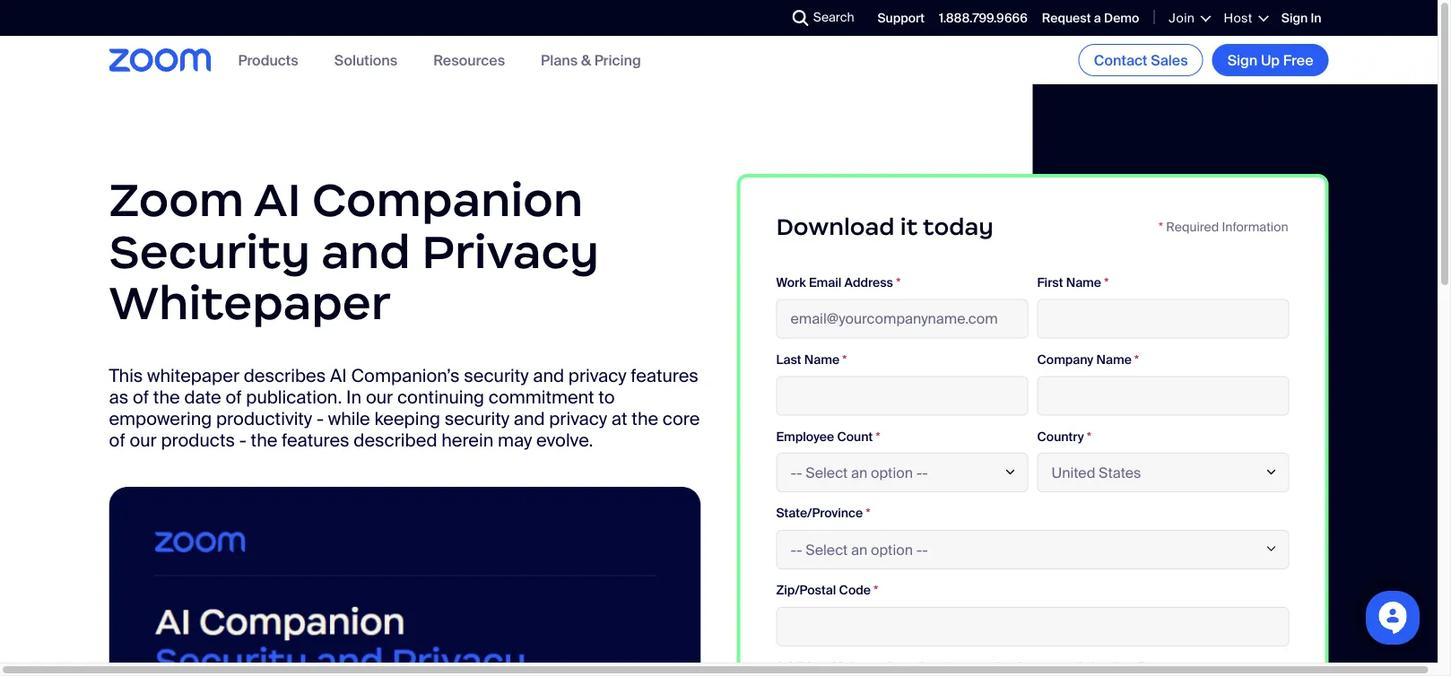 Task type: locate. For each thing, give the bounding box(es) containing it.
search image
[[793, 10, 809, 26]]

state/province *
[[776, 505, 870, 522]]

whitepaper
[[147, 364, 239, 387]]

resources button
[[433, 51, 505, 69]]

0 vertical spatial and
[[321, 222, 411, 281]]

join button
[[1169, 10, 1209, 26]]

sales
[[1151, 51, 1188, 70]]

our up the 'described'
[[366, 385, 393, 408]]

may
[[498, 429, 532, 451]]

0 vertical spatial to
[[599, 385, 615, 408]]

the down publication.
[[251, 429, 278, 451]]

and
[[321, 222, 411, 281], [533, 364, 564, 387], [514, 407, 545, 430]]

the left date on the left of page
[[153, 385, 180, 408]]

herein
[[442, 429, 494, 451]]

address
[[844, 274, 893, 291]]

* right address
[[896, 274, 901, 291]]

* right country
[[1087, 428, 1092, 445]]

to right commitment
[[599, 385, 615, 408]]

the right at
[[632, 407, 658, 430]]

zip/postal code *
[[776, 582, 878, 599]]

features up core
[[631, 364, 699, 387]]

core
[[663, 407, 700, 430]]

sign up free
[[1282, 10, 1308, 27]]

companion's
[[351, 364, 460, 387]]

1 vertical spatial sign
[[1228, 51, 1258, 70]]

pricing
[[594, 51, 641, 69]]

sign in link
[[1282, 10, 1322, 27]]

employee count *
[[776, 428, 880, 445]]

None text field
[[1037, 299, 1289, 339], [776, 376, 1028, 416], [1037, 299, 1289, 339], [776, 376, 1028, 416]]

1 horizontal spatial of
[[133, 385, 149, 408]]

of down as
[[109, 429, 125, 451]]

features down publication.
[[282, 429, 349, 451]]

(optional)
[[1091, 659, 1145, 676]]

contact
[[1094, 51, 1148, 70]]

features
[[631, 364, 699, 387], [282, 429, 349, 451]]

state/province
[[776, 505, 863, 522]]

publication.
[[246, 385, 342, 408]]

our
[[366, 385, 393, 408], [130, 429, 157, 451]]

None search field
[[727, 4, 797, 32]]

*
[[1159, 218, 1163, 235], [896, 274, 901, 291], [1104, 274, 1109, 291], [843, 351, 847, 368], [1135, 351, 1139, 368], [876, 428, 880, 445], [1087, 428, 1092, 445], [866, 505, 870, 522], [874, 582, 878, 599]]

name for company
[[1097, 351, 1132, 368]]

of right date on the left of page
[[226, 385, 242, 408]]

in
[[1311, 10, 1322, 27], [346, 385, 362, 408]]

1 vertical spatial ai
[[330, 364, 347, 387]]

0 vertical spatial our
[[366, 385, 393, 408]]

name
[[1066, 274, 1101, 291], [804, 351, 840, 368], [1097, 351, 1132, 368]]

of
[[133, 385, 149, 408], [226, 385, 242, 408], [109, 429, 125, 451]]

demo
[[1104, 10, 1139, 27]]

- left while at the bottom left
[[317, 407, 324, 430]]

0 horizontal spatial to
[[599, 385, 615, 408]]

1 vertical spatial in
[[346, 385, 362, 408]]

1.888.799.9666
[[939, 10, 1028, 27]]

0 vertical spatial in
[[1311, 10, 1322, 27]]

0 vertical spatial privacy
[[569, 364, 627, 387]]

request
[[1042, 10, 1091, 27]]

sign for sign in
[[1282, 10, 1308, 27]]

None text field
[[1037, 376, 1289, 416], [776, 607, 1289, 647], [1037, 376, 1289, 416], [776, 607, 1289, 647]]

privacy
[[569, 364, 627, 387], [549, 407, 607, 430]]

search
[[813, 9, 854, 26]]

1 horizontal spatial sign
[[1282, 10, 1308, 27]]

this whitepaper describes ai companion's security and privacy features as of the date of publication. in our continuing commitment to empowering productivity - while keeping security and privacy at the core of our products - the features described herein may evolve.
[[109, 364, 700, 451]]

our left products
[[130, 429, 157, 451]]

0 horizontal spatial features
[[282, 429, 349, 451]]

0 horizontal spatial in
[[346, 385, 362, 408]]

1.888.799.9666 link
[[939, 10, 1028, 27]]

name right first
[[1066, 274, 1101, 291]]

at
[[612, 407, 627, 430]]

* right count
[[876, 428, 880, 445]]

evolve.
[[536, 429, 593, 451]]

0 horizontal spatial sign
[[1228, 51, 1258, 70]]

country *
[[1037, 428, 1092, 445]]

to
[[599, 385, 615, 408], [953, 659, 965, 676]]

whitepaper
[[109, 274, 391, 332]]

related
[[909, 659, 950, 676]]

to inside this whitepaper describes ai companion's security and privacy features as of the date of publication. in our continuing commitment to empowering productivity - while keeping security and privacy at the core of our products - the features described herein may evolve.
[[599, 385, 615, 408]]

* right company
[[1135, 351, 1139, 368]]

zip/postal
[[776, 582, 836, 599]]

sign for sign up free
[[1228, 51, 1258, 70]]

last name *
[[776, 351, 847, 368]]

a
[[1094, 10, 1101, 27]]

it
[[900, 212, 918, 241]]

as
[[109, 385, 128, 408]]

privacy up at
[[569, 364, 627, 387]]

1 horizontal spatial to
[[953, 659, 965, 676]]

employee
[[776, 428, 834, 445]]

code
[[839, 582, 871, 599]]

in left keeping
[[346, 385, 362, 408]]

0 vertical spatial sign
[[1282, 10, 1308, 27]]

0 vertical spatial features
[[631, 364, 699, 387]]

security up may
[[464, 364, 529, 387]]

security right keeping
[[445, 407, 509, 430]]

ai
[[254, 170, 301, 229], [330, 364, 347, 387]]

plans & pricing link
[[541, 51, 641, 69]]

the
[[153, 385, 180, 408], [632, 407, 658, 430], [251, 429, 278, 451]]

security
[[464, 364, 529, 387], [445, 407, 509, 430]]

commitment
[[489, 385, 594, 408]]

plans
[[541, 51, 578, 69]]

contact sales
[[1094, 51, 1188, 70]]

continuing
[[397, 385, 484, 408]]

host button
[[1224, 10, 1267, 26]]

0 vertical spatial ai
[[254, 170, 301, 229]]

today
[[923, 212, 994, 241]]

privacy left at
[[549, 407, 607, 430]]

1 vertical spatial features
[[282, 429, 349, 451]]

0 horizontal spatial ai
[[254, 170, 301, 229]]

sign
[[1282, 10, 1308, 27], [1228, 51, 1258, 70]]

1 vertical spatial and
[[533, 364, 564, 387]]

of right as
[[133, 385, 149, 408]]

empowering
[[109, 407, 212, 430]]

in up free
[[1311, 10, 1322, 27]]

to left your
[[953, 659, 965, 676]]

1 horizontal spatial ai
[[330, 364, 347, 387]]

-
[[317, 407, 324, 430], [239, 429, 246, 451]]

name right last
[[804, 351, 840, 368]]

sign left up
[[1228, 51, 1258, 70]]

1 vertical spatial our
[[130, 429, 157, 451]]

required
[[1166, 218, 1219, 235]]

- right products
[[239, 429, 246, 451]]

name right company
[[1097, 351, 1132, 368]]

free
[[1283, 51, 1314, 70]]



Task type: vqa. For each thing, say whether or not it's contained in the screenshot.
left the 'the'
yes



Task type: describe. For each thing, give the bounding box(es) containing it.
download
[[776, 212, 895, 241]]

0 horizontal spatial the
[[153, 385, 180, 408]]

products
[[238, 51, 298, 69]]

resources
[[433, 51, 505, 69]]

* right "state/province"
[[866, 505, 870, 522]]

&
[[581, 51, 591, 69]]

described
[[354, 429, 437, 451]]

1 horizontal spatial features
[[631, 364, 699, 387]]

* right first
[[1104, 274, 1109, 291]]

download it today element
[[737, 174, 1329, 676]]

work email address *
[[776, 274, 901, 291]]

1 horizontal spatial in
[[1311, 10, 1322, 27]]

zoom ai companion security and privacy whitepaper image
[[109, 487, 701, 676]]

products
[[161, 429, 235, 451]]

products button
[[238, 51, 298, 69]]

* left required
[[1159, 218, 1163, 235]]

1 vertical spatial privacy
[[549, 407, 607, 430]]

information
[[839, 659, 906, 676]]

zoom logo image
[[109, 49, 211, 72]]

ai inside zoom ai companion security and privacy whitepaper
[[254, 170, 301, 229]]

* required information
[[1159, 218, 1288, 235]]

needs
[[1052, 659, 1088, 676]]

this
[[109, 364, 143, 387]]

0 horizontal spatial our
[[130, 429, 157, 451]]

productivity
[[216, 407, 312, 430]]

0 vertical spatial security
[[464, 364, 529, 387]]

search image
[[793, 10, 809, 26]]

first
[[1037, 274, 1063, 291]]

country
[[1037, 428, 1084, 445]]

security
[[109, 222, 310, 281]]

1 vertical spatial security
[[445, 407, 509, 430]]

ai inside this whitepaper describes ai companion's security and privacy features as of the date of publication. in our continuing commitment to empowering productivity - while keeping security and privacy at the core of our products - the features described herein may evolve.
[[330, 364, 347, 387]]

keeping
[[374, 407, 440, 430]]

sign up free link
[[1212, 44, 1329, 76]]

describes
[[244, 364, 326, 387]]

companion
[[312, 170, 583, 229]]

work
[[776, 274, 806, 291]]

sign up free
[[1228, 51, 1314, 70]]

solutions
[[334, 51, 397, 69]]

count
[[837, 428, 873, 445]]

company name *
[[1037, 351, 1139, 368]]

name for last
[[804, 351, 840, 368]]

information
[[1222, 218, 1288, 235]]

email@yourcompanyname.com text field
[[776, 299, 1028, 339]]

additional information related to your business needs (optional)
[[776, 659, 1145, 676]]

download it today
[[776, 212, 994, 241]]

email
[[809, 274, 842, 291]]

business
[[996, 659, 1049, 676]]

in inside this whitepaper describes ai companion's security and privacy features as of the date of publication. in our continuing commitment to empowering productivity - while keeping security and privacy at the core of our products - the features described herein may evolve.
[[346, 385, 362, 408]]

solutions button
[[334, 51, 397, 69]]

privacy
[[422, 222, 599, 281]]

1 horizontal spatial the
[[251, 429, 278, 451]]

and inside zoom ai companion security and privacy whitepaper
[[321, 222, 411, 281]]

* right last
[[843, 351, 847, 368]]

company
[[1037, 351, 1094, 368]]

additional
[[776, 659, 836, 676]]

1 vertical spatial to
[[953, 659, 965, 676]]

1 horizontal spatial our
[[366, 385, 393, 408]]

up
[[1261, 51, 1280, 70]]

sign in
[[1282, 10, 1322, 27]]

contact sales link
[[1079, 44, 1203, 76]]

host
[[1224, 10, 1253, 26]]

zoom ai companion security and privacy whitepaper
[[109, 170, 599, 332]]

while
[[328, 407, 370, 430]]

2 horizontal spatial of
[[226, 385, 242, 408]]

0 horizontal spatial of
[[109, 429, 125, 451]]

2 horizontal spatial the
[[632, 407, 658, 430]]

your
[[968, 659, 993, 676]]

zoom
[[109, 170, 244, 229]]

plans & pricing
[[541, 51, 641, 69]]

name for first
[[1066, 274, 1101, 291]]

support link
[[878, 10, 925, 27]]

date
[[184, 385, 221, 408]]

1 horizontal spatial -
[[317, 407, 324, 430]]

join
[[1169, 10, 1195, 26]]

request a demo link
[[1042, 10, 1139, 27]]

first name *
[[1037, 274, 1109, 291]]

0 horizontal spatial -
[[239, 429, 246, 451]]

last
[[776, 351, 802, 368]]

2 vertical spatial and
[[514, 407, 545, 430]]

* right code
[[874, 582, 878, 599]]

support
[[878, 10, 925, 27]]

request a demo
[[1042, 10, 1139, 27]]



